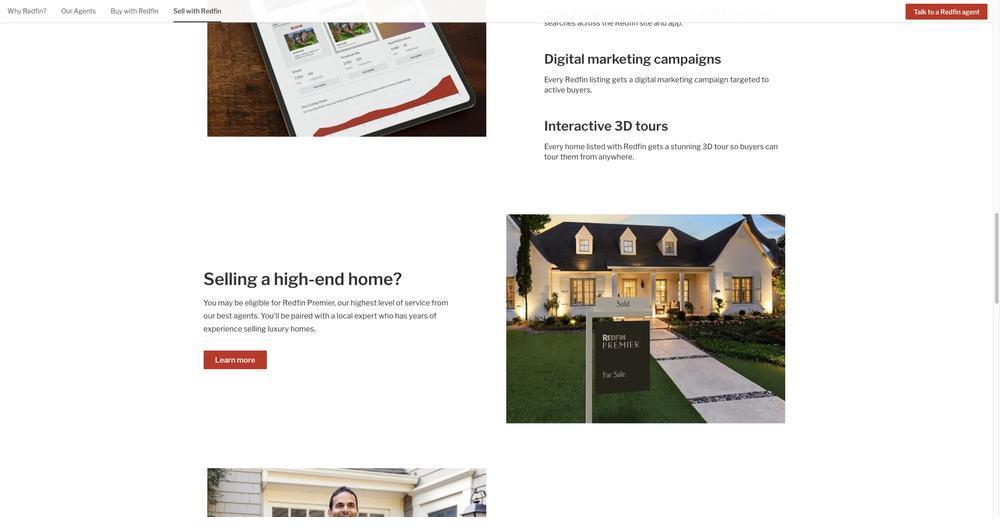 Task type: vqa. For each thing, say whether or not it's contained in the screenshot.
12 mins to 816 Congress Avenue suite 900, Austin, TX, USA
no



Task type: describe. For each thing, give the bounding box(es) containing it.
may
[[218, 299, 233, 307]]

at
[[707, 8, 714, 17]]

learn
[[215, 356, 236, 365]]

gets inside every redfin listing gets a digital marketing campaign targeted to active buyers.
[[612, 75, 628, 84]]

agent
[[962, 8, 980, 16]]

selling
[[204, 269, 258, 289]]

a inside you may be eligible for redfin premier, our highest level of service from our best agents. you'll be paired with a local expert who has years of experience selling luxury homes.
[[331, 312, 335, 320]]

across
[[578, 19, 600, 27]]

selling
[[244, 325, 266, 333]]

digital
[[635, 75, 656, 84]]

so
[[731, 142, 739, 151]]

it
[[668, 8, 673, 17]]

0 horizontal spatial be
[[234, 299, 243, 307]]

and
[[654, 19, 667, 27]]

tours
[[636, 118, 668, 134]]

campaigns
[[654, 51, 722, 67]]

1 vertical spatial of
[[396, 299, 403, 307]]

every for every home listed with redfin gets a stunning 3d tour so buyers can tour them from anywhere.
[[544, 142, 564, 151]]

from inside you may be eligible for redfin premier, our highest level of service from our best agents. you'll be paired with a local expert who has years of experience selling luxury homes.
[[432, 299, 449, 307]]

best
[[217, 312, 232, 320]]

who
[[379, 312, 394, 320]]

anywhere.
[[599, 153, 634, 161]]

agents
[[74, 7, 96, 15]]

has
[[395, 312, 407, 320]]

for
[[544, 8, 556, 17]]

you may be eligible for redfin premier, our highest level of service from our best agents. you'll be paired with a local expert who has years of experience selling luxury homes.
[[204, 299, 449, 333]]

for
[[271, 299, 281, 307]]

luxury
[[268, 325, 289, 333]]

talk to a redfin agent button
[[906, 4, 988, 19]]

buy
[[111, 7, 123, 15]]

eligible
[[245, 299, 270, 307]]

learn more
[[215, 356, 255, 365]]

stunning
[[671, 142, 701, 151]]

0 horizontal spatial 3d
[[615, 118, 633, 134]]

why redfin? link
[[7, 0, 46, 21]]

our agents
[[61, 7, 96, 15]]

redfin left sell
[[138, 7, 158, 15]]

redfin?
[[23, 7, 46, 15]]

gets inside every home listed with redfin gets a stunning 3d tour so buyers can tour them from anywhere.
[[648, 142, 664, 151]]

will
[[674, 8, 686, 17]]

redfin inside you may be eligible for redfin premier, our highest level of service from our best agents. you'll be paired with a local expert who has years of experience selling luxury homes.
[[283, 299, 306, 307]]

week
[[586, 8, 605, 17]]

you'll
[[261, 312, 279, 320]]

agents.
[[234, 312, 259, 320]]

interactive
[[544, 118, 612, 134]]

learn more button
[[204, 351, 267, 369]]

redfin inside button
[[941, 8, 961, 16]]

marketing inside every redfin listing gets a digital marketing campaign targeted to active buyers.
[[658, 75, 693, 84]]

sell with redfin link
[[173, 0, 222, 21]]

your
[[606, 8, 622, 17]]

talk
[[914, 8, 927, 16]]

redfin premier home with yard sign image
[[507, 214, 786, 424]]

service
[[405, 299, 430, 307]]

0 horizontal spatial marketing
[[588, 51, 651, 67]]

with right sell
[[186, 7, 200, 15]]

3d inside every home listed with redfin gets a stunning 3d tour so buyers can tour them from anywhere.
[[703, 142, 713, 151]]

with inside every home listed with redfin gets a stunning 3d tour so buyers can tour them from anywhere.
[[607, 142, 622, 151]]

0 horizontal spatial our
[[204, 312, 215, 320]]

of inside for the first week your listing is live, it will show at the top of buyers' searches across the redfin site and app.
[[742, 8, 750, 17]]

buy with redfin
[[111, 7, 158, 15]]

our
[[61, 7, 72, 15]]

0 vertical spatial our
[[338, 299, 349, 307]]

every for every redfin listing gets a digital marketing campaign targeted to active buyers.
[[544, 75, 564, 84]]

app.
[[669, 19, 683, 27]]

listing inside for the first week your listing is live, it will show at the top of buyers' searches across the redfin site and app.
[[624, 8, 645, 17]]

home?
[[348, 269, 402, 289]]

with inside you may be eligible for redfin premier, our highest level of service from our best agents. you'll be paired with a local expert who has years of experience selling luxury homes.
[[315, 312, 330, 320]]

campaign
[[695, 75, 729, 84]]

premier,
[[307, 299, 336, 307]]

buyers
[[740, 142, 764, 151]]

first
[[570, 8, 585, 17]]



Task type: locate. For each thing, give the bounding box(es) containing it.
to
[[928, 8, 935, 16], [762, 75, 769, 84]]

redfin right sell
[[201, 7, 222, 15]]

local
[[337, 312, 353, 320]]

every
[[544, 75, 564, 84], [544, 142, 564, 151]]

with right buy
[[124, 7, 137, 15]]

0 vertical spatial listing
[[624, 8, 645, 17]]

be
[[234, 299, 243, 307], [281, 312, 290, 320]]

with
[[124, 7, 137, 15], [186, 7, 200, 15], [607, 142, 622, 151], [315, 312, 330, 320]]

redfin inside every redfin listing gets a digital marketing campaign targeted to active buyers.
[[565, 75, 588, 84]]

them
[[560, 153, 579, 161]]

1 vertical spatial to
[[762, 75, 769, 84]]

the down your
[[602, 19, 614, 27]]

to right targeted
[[762, 75, 769, 84]]

from inside every home listed with redfin gets a stunning 3d tour so buyers can tour them from anywhere.
[[580, 153, 597, 161]]

0 horizontal spatial from
[[432, 299, 449, 307]]

redfin down your
[[615, 19, 638, 27]]

2 vertical spatial of
[[430, 312, 437, 320]]

listing
[[624, 8, 645, 17], [590, 75, 611, 84]]

paired
[[291, 312, 313, 320]]

redfin left agent
[[941, 8, 961, 16]]

our
[[338, 299, 349, 307], [204, 312, 215, 320]]

marketing
[[588, 51, 651, 67], [658, 75, 693, 84]]

2 horizontal spatial of
[[742, 8, 750, 17]]

1 vertical spatial tour
[[544, 153, 559, 161]]

redfin inside for the first week your listing is live, it will show at the top of buyers' searches across the redfin site and app.
[[615, 19, 638, 27]]

0 vertical spatial be
[[234, 299, 243, 307]]

every redfin listing gets a digital marketing campaign targeted to active buyers.
[[544, 75, 769, 94]]

our down the you
[[204, 312, 215, 320]]

highest
[[351, 299, 377, 307]]

live,
[[653, 8, 667, 17]]

from
[[580, 153, 597, 161], [432, 299, 449, 307]]

3d right stunning
[[703, 142, 713, 151]]

1 vertical spatial our
[[204, 312, 215, 320]]

3d
[[615, 118, 633, 134], [703, 142, 713, 151]]

to inside every redfin listing gets a digital marketing campaign targeted to active buyers.
[[762, 75, 769, 84]]

every inside every redfin listing gets a digital marketing campaign targeted to active buyers.
[[544, 75, 564, 84]]

searches
[[544, 19, 576, 27]]

sell with redfin
[[173, 7, 222, 15]]

0 vertical spatial gets
[[612, 75, 628, 84]]

redfin up anywhere.
[[624, 142, 647, 151]]

0 horizontal spatial listing
[[590, 75, 611, 84]]

our up local
[[338, 299, 349, 307]]

a inside button
[[936, 8, 939, 16]]

from right service
[[432, 299, 449, 307]]

1 horizontal spatial listing
[[624, 8, 645, 17]]

homes.
[[291, 325, 316, 333]]

a left stunning
[[665, 142, 669, 151]]

0 horizontal spatial tour
[[544, 153, 559, 161]]

home
[[565, 142, 585, 151]]

0 vertical spatial every
[[544, 75, 564, 84]]

listing inside every redfin listing gets a digital marketing campaign targeted to active buyers.
[[590, 75, 611, 84]]

1 horizontal spatial the
[[602, 19, 614, 27]]

our agents link
[[61, 0, 96, 21]]

to inside button
[[928, 8, 935, 16]]

high-
[[274, 269, 315, 289]]

0 vertical spatial of
[[742, 8, 750, 17]]

redfin up buyers.
[[565, 75, 588, 84]]

buyers'
[[751, 8, 777, 17]]

gets down "digital marketing campaigns"
[[612, 75, 628, 84]]

1 horizontal spatial gets
[[648, 142, 664, 151]]

listing up buyers.
[[590, 75, 611, 84]]

expert
[[355, 312, 377, 320]]

buyers.
[[567, 86, 592, 94]]

top
[[729, 8, 741, 17]]

tour left the so on the top right
[[715, 142, 729, 151]]

1 horizontal spatial 3d
[[703, 142, 713, 151]]

of right years on the left
[[430, 312, 437, 320]]

1 horizontal spatial marketing
[[658, 75, 693, 84]]

1 vertical spatial from
[[432, 299, 449, 307]]

listing left is
[[624, 8, 645, 17]]

gets down tours
[[648, 142, 664, 151]]

buy with redfin link
[[111, 0, 158, 21]]

active
[[544, 86, 565, 94]]

interactive 3d tours
[[544, 118, 668, 134]]

0 horizontal spatial to
[[762, 75, 769, 84]]

1 horizontal spatial be
[[281, 312, 290, 320]]

of up "has" at bottom left
[[396, 299, 403, 307]]

years
[[409, 312, 428, 320]]

to right "talk" at the right of the page
[[928, 8, 935, 16]]

0 horizontal spatial gets
[[612, 75, 628, 84]]

a inside every home listed with redfin gets a stunning 3d tour so buyers can tour them from anywhere.
[[665, 142, 669, 151]]

the right at
[[716, 8, 728, 17]]

tour left them
[[544, 153, 559, 161]]

1 vertical spatial gets
[[648, 142, 664, 151]]

1 horizontal spatial to
[[928, 8, 935, 16]]

redfin up paired on the bottom
[[283, 299, 306, 307]]

1 horizontal spatial from
[[580, 153, 597, 161]]

targeted
[[730, 75, 760, 84]]

redfin inside every home listed with redfin gets a stunning 3d tour so buyers can tour them from anywhere.
[[624, 142, 647, 151]]

1 vertical spatial be
[[281, 312, 290, 320]]

end
[[315, 269, 345, 289]]

2 horizontal spatial the
[[716, 8, 728, 17]]

1 horizontal spatial tour
[[715, 142, 729, 151]]

show
[[687, 8, 706, 17]]

every home listed with redfin gets a stunning 3d tour so buyers can tour them from anywhere.
[[544, 142, 778, 161]]

0 vertical spatial marketing
[[588, 51, 651, 67]]

why redfin?
[[7, 7, 46, 15]]

experience
[[204, 325, 242, 333]]

1 every from the top
[[544, 75, 564, 84]]

digital marketing campaigns
[[544, 51, 722, 67]]

every up active
[[544, 75, 564, 84]]

3d left tours
[[615, 118, 633, 134]]

2 every from the top
[[544, 142, 564, 151]]

1 vertical spatial listing
[[590, 75, 611, 84]]

0 vertical spatial from
[[580, 153, 597, 161]]

with up anywhere.
[[607, 142, 622, 151]]

a left digital
[[629, 75, 633, 84]]

digital
[[544, 51, 585, 67]]

the up the searches
[[557, 8, 569, 17]]

a right "talk" at the right of the page
[[936, 8, 939, 16]]

can
[[766, 142, 778, 151]]

gets
[[612, 75, 628, 84], [648, 142, 664, 151]]

tour
[[715, 142, 729, 151], [544, 153, 559, 161]]

for the first week your listing is live, it will show at the top of buyers' searches across the redfin site and app.
[[544, 8, 777, 27]]

be up luxury
[[281, 312, 290, 320]]

of
[[742, 8, 750, 17], [396, 299, 403, 307], [430, 312, 437, 320]]

redfin agent holding a tablet outside a home image
[[208, 468, 487, 517]]

marketing down campaigns at right top
[[658, 75, 693, 84]]

0 vertical spatial to
[[928, 8, 935, 16]]

site
[[640, 19, 652, 27]]

a inside every redfin listing gets a digital marketing campaign targeted to active buyers.
[[629, 75, 633, 84]]

sell
[[173, 7, 185, 15]]

the
[[557, 8, 569, 17], [716, 8, 728, 17], [602, 19, 614, 27]]

a up eligible
[[261, 269, 271, 289]]

is
[[646, 8, 652, 17]]

with down premier,
[[315, 312, 330, 320]]

every inside every home listed with redfin gets a stunning 3d tour so buyers can tour them from anywhere.
[[544, 142, 564, 151]]

be right may
[[234, 299, 243, 307]]

0 vertical spatial 3d
[[615, 118, 633, 134]]

a
[[936, 8, 939, 16], [629, 75, 633, 84], [665, 142, 669, 151], [261, 269, 271, 289], [331, 312, 335, 320]]

of right top
[[742, 8, 750, 17]]

0 horizontal spatial the
[[557, 8, 569, 17]]

1 vertical spatial marketing
[[658, 75, 693, 84]]

level
[[379, 299, 395, 307]]

why
[[7, 7, 22, 15]]

1 vertical spatial 3d
[[703, 142, 713, 151]]

you
[[204, 299, 217, 307]]

tablet with the owner dashboard image
[[208, 0, 487, 137]]

1 vertical spatial every
[[544, 142, 564, 151]]

1 horizontal spatial our
[[338, 299, 349, 307]]

from down listed
[[580, 153, 597, 161]]

0 horizontal spatial of
[[396, 299, 403, 307]]

listed
[[587, 142, 606, 151]]

more
[[237, 356, 255, 365]]

talk to a redfin agent
[[914, 8, 980, 16]]

0 vertical spatial tour
[[715, 142, 729, 151]]

marketing up digital
[[588, 51, 651, 67]]

selling a high-end home?
[[204, 269, 402, 289]]

redfin
[[138, 7, 158, 15], [201, 7, 222, 15], [941, 8, 961, 16], [615, 19, 638, 27], [565, 75, 588, 84], [624, 142, 647, 151], [283, 299, 306, 307]]

1 horizontal spatial of
[[430, 312, 437, 320]]

a left local
[[331, 312, 335, 320]]

every up them
[[544, 142, 564, 151]]



